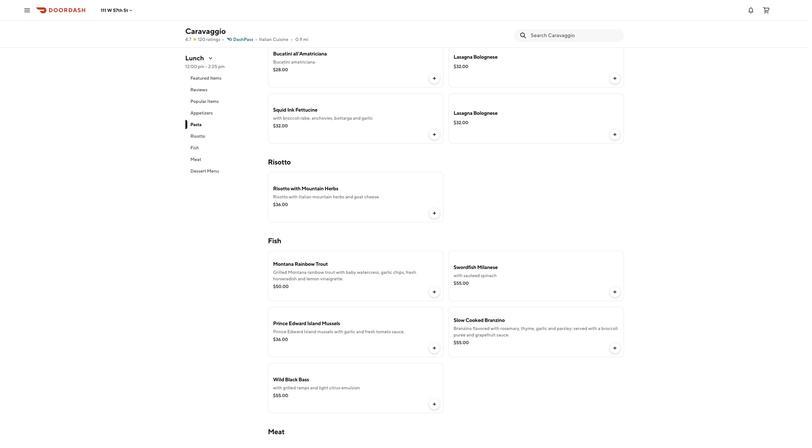 Task type: vqa. For each thing, say whether or not it's contained in the screenshot.


Task type: locate. For each thing, give the bounding box(es) containing it.
$55.00
[[454, 281, 469, 286], [454, 341, 469, 346], [273, 394, 288, 399]]

fresh right 'chips,'
[[406, 270, 417, 275]]

bucatini all'amatriciana bucatini amatriciana. $28.00
[[273, 51, 327, 72]]

1 vertical spatial italian
[[299, 195, 312, 200]]

milanese
[[478, 265, 498, 271]]

italian left cuisine
[[259, 37, 272, 42]]

cheese.
[[365, 195, 380, 200]]

120 ratings •
[[198, 37, 224, 42]]

1 horizontal spatial broccoli
[[602, 326, 618, 332]]

slow cooked  branzino branzino flavored with rosemary, thyme, garlic and parsley: served with a broccoli puree and grapefruit sauce. $55.00
[[454, 318, 618, 346]]

0 vertical spatial prince
[[273, 321, 288, 327]]

and right puree
[[467, 333, 475, 338]]

0 horizontal spatial sauce.
[[392, 330, 405, 335]]

trout
[[316, 262, 328, 268]]

$32.00 inside squid ink fettucine with broccoli rabe, anchovies, bottarga and garlic $32.00
[[273, 123, 288, 129]]

mussels
[[317, 330, 334, 335]]

broccoli right a
[[602, 326, 618, 332]]

items for popular items
[[208, 99, 219, 104]]

bucatini down italian cuisine • 0.9 mi
[[273, 51, 292, 57]]

fresh inside montana rainbow trout grilled montana rainbow trout with baby watercress, garlic chips, fresh horseradish and lemon vinaigrette. $50.00
[[406, 270, 417, 275]]

1 vertical spatial $36.00
[[273, 337, 288, 343]]

1 vertical spatial montana
[[288, 270, 307, 275]]

1 horizontal spatial fish
[[268, 237, 281, 245]]

and left light
[[311, 386, 318, 391]]

thyme,
[[521, 326, 536, 332]]

pasta
[[191, 122, 202, 127]]

dessert menu
[[191, 169, 219, 174]]

broccoli inside squid ink fettucine with broccoli rabe, anchovies, bottarga and garlic $32.00
[[283, 116, 300, 121]]

0 horizontal spatial broccoli
[[283, 116, 300, 121]]

items right popular
[[208, 99, 219, 104]]

0 vertical spatial meat
[[191, 157, 201, 162]]

0 horizontal spatial italian
[[259, 37, 272, 42]]

edward
[[289, 321, 307, 327], [287, 330, 303, 335]]

0 vertical spatial branzino
[[485, 318, 505, 324]]

1 $36.00 from the top
[[273, 202, 288, 208]]

island up the mussels
[[307, 321, 321, 327]]

branzino up flavored
[[485, 318, 505, 324]]

fish up grilled
[[268, 237, 281, 245]]

appetizers
[[191, 111, 213, 116]]

sauce.
[[392, 330, 405, 335], [497, 333, 510, 338]]

st
[[124, 8, 128, 13]]

0 horizontal spatial fish
[[191, 145, 199, 151]]

garlic right bottarga
[[362, 116, 373, 121]]

ramps
[[297, 386, 310, 391]]

lunch
[[185, 54, 204, 62]]

bottarga
[[335, 116, 352, 121]]

items inside button
[[208, 99, 219, 104]]

italian inside "risotto with mountain herbs risotto with italian mountain herbs and goat cheese. $36.00"
[[299, 195, 312, 200]]

•
[[222, 37, 224, 42], [255, 37, 257, 42], [291, 37, 293, 42]]

montana down rainbow
[[288, 270, 307, 275]]

montana rainbow trout grilled montana rainbow trout with baby watercress, garlic chips, fresh horseradish and lemon vinaigrette. $50.00
[[273, 262, 417, 290]]

0 vertical spatial lasagna
[[454, 54, 473, 60]]

garlic left 'chips,'
[[381, 270, 393, 275]]

risotto with mountain herbs risotto with italian mountain herbs and goat cheese. $36.00
[[273, 186, 380, 208]]

1 vertical spatial lasagna bolognese
[[454, 110, 498, 116]]

0 vertical spatial $36.00
[[273, 202, 288, 208]]

add item to cart image for bucatini all'amatriciana
[[432, 76, 437, 81]]

montana up grilled
[[273, 262, 294, 268]]

1 lasagna from the top
[[454, 54, 473, 60]]

montana
[[273, 262, 294, 268], [288, 270, 307, 275]]

and left lemon
[[298, 277, 306, 282]]

• left the 0.9
[[291, 37, 293, 42]]

0 vertical spatial $55.00
[[454, 281, 469, 286]]

garlic
[[362, 116, 373, 121], [381, 270, 393, 275], [537, 326, 548, 332], [344, 330, 356, 335]]

4.7
[[185, 37, 192, 42]]

sauce. inside prince edward island mussels prince edward island mussels with garlic and fresh tomato sauce. $36.00
[[392, 330, 405, 335]]

0 vertical spatial edward
[[289, 321, 307, 327]]

1 horizontal spatial italian
[[299, 195, 312, 200]]

broccoli
[[283, 116, 300, 121], [602, 326, 618, 332]]

add item to cart image for squid ink fettucine
[[432, 132, 437, 137]]

0 horizontal spatial fresh
[[365, 330, 376, 335]]

1 vertical spatial items
[[208, 99, 219, 104]]

0 horizontal spatial pm
[[198, 64, 205, 69]]

add item to cart image
[[613, 20, 618, 25], [432, 76, 437, 81], [613, 132, 618, 137], [432, 211, 437, 216], [432, 290, 437, 295], [613, 290, 618, 295], [613, 346, 618, 351], [432, 402, 437, 408]]

1 bucatini from the top
[[273, 51, 292, 57]]

0 vertical spatial bolognese
[[474, 54, 498, 60]]

$36.00 inside "risotto with mountain herbs risotto with italian mountain herbs and goat cheese. $36.00"
[[273, 202, 288, 208]]

and
[[353, 116, 361, 121], [346, 195, 353, 200], [298, 277, 306, 282], [549, 326, 556, 332], [357, 330, 364, 335], [467, 333, 475, 338], [311, 386, 318, 391]]

risotto inside button
[[191, 134, 205, 139]]

2 $36.00 from the top
[[273, 337, 288, 343]]

$55.00 down sauteed
[[454, 281, 469, 286]]

2:25
[[208, 64, 217, 69]]

$28.00
[[273, 67, 288, 72]]

1 horizontal spatial •
[[255, 37, 257, 42]]

1 vertical spatial lasagna
[[454, 110, 473, 116]]

lasagna bolognese
[[454, 54, 498, 60], [454, 110, 498, 116]]

$32.00
[[454, 64, 469, 69], [454, 120, 469, 125], [273, 123, 288, 129]]

dashpass •
[[233, 37, 257, 42]]

2 lasagna bolognese from the top
[[454, 110, 498, 116]]

1 vertical spatial broccoli
[[602, 326, 618, 332]]

pm left "-"
[[198, 64, 205, 69]]

add item to cart image for swordfish milanese
[[613, 290, 618, 295]]

57th
[[113, 8, 123, 13]]

rainbow
[[308, 270, 324, 275]]

1 vertical spatial island
[[304, 330, 317, 335]]

add item to cart image
[[432, 20, 437, 25], [613, 76, 618, 81], [432, 132, 437, 137], [432, 346, 437, 351]]

fresh left the tomato
[[365, 330, 376, 335]]

sauce. right the tomato
[[392, 330, 405, 335]]

1 horizontal spatial fresh
[[406, 270, 417, 275]]

1 prince from the top
[[273, 321, 288, 327]]

1 vertical spatial bucatini
[[273, 59, 290, 65]]

$55.00 inside wild black bass with grilled ramps and light citrus emulsion $55.00
[[273, 394, 288, 399]]

1 horizontal spatial sauce.
[[497, 333, 510, 338]]

meat inside button
[[191, 157, 201, 162]]

1 vertical spatial meat
[[268, 428, 285, 437]]

meat button
[[185, 154, 260, 166]]

0 horizontal spatial meat
[[191, 157, 201, 162]]

2 vertical spatial $55.00
[[273, 394, 288, 399]]

with inside prince edward island mussels prince edward island mussels with garlic and fresh tomato sauce. $36.00
[[335, 330, 344, 335]]

fish down pasta
[[191, 145, 199, 151]]

pm
[[198, 64, 205, 69], [218, 64, 225, 69]]

garlic right the thyme,
[[537, 326, 548, 332]]

featured
[[191, 76, 209, 81]]

• right dashpass
[[255, 37, 257, 42]]

add item to cart image for lasagna bolognese
[[613, 76, 618, 81]]

• for italian cuisine • 0.9 mi
[[291, 37, 293, 42]]

1 vertical spatial $55.00
[[454, 341, 469, 346]]

cooked
[[466, 318, 484, 324]]

3 • from the left
[[291, 37, 293, 42]]

1 vertical spatial prince
[[273, 330, 287, 335]]

all'amatriciana
[[293, 51, 327, 57]]

with inside montana rainbow trout grilled montana rainbow trout with baby watercress, garlic chips, fresh horseradish and lemon vinaigrette. $50.00
[[336, 270, 345, 275]]

broccoli down ink at the top of the page
[[283, 116, 300, 121]]

0 vertical spatial broccoli
[[283, 116, 300, 121]]

$50.00
[[273, 284, 289, 290]]

meat
[[191, 157, 201, 162], [268, 428, 285, 437]]

branzino
[[485, 318, 505, 324], [454, 326, 472, 332]]

branzino up puree
[[454, 326, 472, 332]]

sauce. down rosemary,
[[497, 333, 510, 338]]

0 vertical spatial fish
[[191, 145, 199, 151]]

0 horizontal spatial •
[[222, 37, 224, 42]]

island left the mussels
[[304, 330, 317, 335]]

0 horizontal spatial branzino
[[454, 326, 472, 332]]

grilled
[[283, 386, 296, 391]]

squid ink fettucine with broccoli rabe, anchovies, bottarga and garlic $32.00
[[273, 107, 373, 129]]

• for 120 ratings •
[[222, 37, 224, 42]]

$55.00 down puree
[[454, 341, 469, 346]]

bucatini up $28.00 at the left top of the page
[[273, 59, 290, 65]]

0 vertical spatial lasagna bolognese
[[454, 54, 498, 60]]

0 vertical spatial bucatini
[[273, 51, 292, 57]]

and left goat
[[346, 195, 353, 200]]

goat
[[354, 195, 364, 200]]

and right bottarga
[[353, 116, 361, 121]]

and left the tomato
[[357, 330, 364, 335]]

notification bell image
[[748, 6, 755, 14]]

herbs
[[325, 186, 339, 192]]

items
[[210, 76, 222, 81], [208, 99, 219, 104]]

• right ratings at the left top
[[222, 37, 224, 42]]

1 lasagna bolognese from the top
[[454, 54, 498, 60]]

items inside button
[[210, 76, 222, 81]]

herbs
[[333, 195, 345, 200]]

watercress,
[[357, 270, 380, 275]]

$36.00
[[273, 202, 288, 208], [273, 337, 288, 343]]

2 lasagna from the top
[[454, 110, 473, 116]]

italian down mountain
[[299, 195, 312, 200]]

and left parsley:
[[549, 326, 556, 332]]

wild black bass with grilled ramps and light citrus emulsion $55.00
[[273, 377, 360, 399]]

and inside "risotto with mountain herbs risotto with italian mountain herbs and goat cheese. $36.00"
[[346, 195, 353, 200]]

1 horizontal spatial branzino
[[485, 318, 505, 324]]

items down 2:25
[[210, 76, 222, 81]]

risotto button
[[185, 131, 260, 142]]

black
[[285, 377, 298, 383]]

1 horizontal spatial pm
[[218, 64, 225, 69]]

$55.00 down grilled
[[273, 394, 288, 399]]

2 horizontal spatial •
[[291, 37, 293, 42]]

1 vertical spatial fresh
[[365, 330, 376, 335]]

menus image
[[208, 56, 213, 61]]

swordfish milanese with sauteed spinach $55.00
[[454, 265, 498, 286]]

lasagna for add item to cart icon corresponding to lasagna bolognese
[[454, 54, 473, 60]]

w
[[107, 8, 112, 13]]

fish button
[[185, 142, 260, 154]]

1 • from the left
[[222, 37, 224, 42]]

italian
[[259, 37, 272, 42], [299, 195, 312, 200]]

0 vertical spatial fresh
[[406, 270, 417, 275]]

1 vertical spatial bolognese
[[474, 110, 498, 116]]

garlic right the mussels
[[344, 330, 356, 335]]

dashpass
[[233, 37, 254, 42]]

0 vertical spatial items
[[210, 76, 222, 81]]

pm right 2:25
[[218, 64, 225, 69]]

1 vertical spatial fish
[[268, 237, 281, 245]]

and inside squid ink fettucine with broccoli rabe, anchovies, bottarga and garlic $32.00
[[353, 116, 361, 121]]

served
[[574, 326, 588, 332]]



Task type: describe. For each thing, give the bounding box(es) containing it.
mountain
[[313, 195, 332, 200]]

mountain
[[302, 186, 324, 192]]

open menu image
[[23, 6, 31, 14]]

add item to cart image for slow cooked  branzino
[[613, 346, 618, 351]]

0 vertical spatial island
[[307, 321, 321, 327]]

dessert menu button
[[185, 166, 260, 177]]

sauteed
[[464, 273, 480, 279]]

popular items
[[191, 99, 219, 104]]

parsley:
[[557, 326, 573, 332]]

sauce. inside slow cooked  branzino branzino flavored with rosemary, thyme, garlic and parsley: served with a broccoli puree and grapefruit sauce. $55.00
[[497, 333, 510, 338]]

amatriciana.
[[291, 59, 316, 65]]

italian cuisine • 0.9 mi
[[259, 37, 309, 42]]

lasagna bolognese for add item to cart icon corresponding to lasagna bolognese
[[454, 54, 498, 60]]

broccoli inside slow cooked  branzino branzino flavored with rosemary, thyme, garlic and parsley: served with a broccoli puree and grapefruit sauce. $55.00
[[602, 326, 618, 332]]

$55.00 inside slow cooked  branzino branzino flavored with rosemary, thyme, garlic and parsley: served with a broccoli puree and grapefruit sauce. $55.00
[[454, 341, 469, 346]]

vinaigrette.
[[321, 277, 344, 282]]

prince edward island mussels prince edward island mussels with garlic and fresh tomato sauce. $36.00
[[273, 321, 405, 343]]

add item to cart image for risotto with mountain herbs
[[432, 211, 437, 216]]

2 • from the left
[[255, 37, 257, 42]]

0 vertical spatial italian
[[259, 37, 272, 42]]

citrus
[[329, 386, 341, 391]]

garlic inside squid ink fettucine with broccoli rabe, anchovies, bottarga and garlic $32.00
[[362, 116, 373, 121]]

reviews
[[191, 87, 208, 92]]

horseradish
[[273, 277, 297, 282]]

add item to cart image for lasagna bolognese
[[613, 132, 618, 137]]

cuisine
[[273, 37, 289, 42]]

grapefruit
[[476, 333, 496, 338]]

mussels
[[322, 321, 340, 327]]

slow
[[454, 318, 465, 324]]

items for featured items
[[210, 76, 222, 81]]

fresh inside prince edward island mussels prince edward island mussels with garlic and fresh tomato sauce. $36.00
[[365, 330, 376, 335]]

with inside swordfish milanese with sauteed spinach $55.00
[[454, 273, 463, 279]]

1 vertical spatial edward
[[287, 330, 303, 335]]

chips,
[[393, 270, 405, 275]]

120
[[198, 37, 206, 42]]

2 bolognese from the top
[[474, 110, 498, 116]]

appetizers button
[[185, 107, 260, 119]]

garlic inside prince edward island mussels prince edward island mussels with garlic and fresh tomato sauce. $36.00
[[344, 330, 356, 335]]

tomato
[[376, 330, 391, 335]]

2 pm from the left
[[218, 64, 225, 69]]

with inside wild black bass with grilled ramps and light citrus emulsion $55.00
[[273, 386, 282, 391]]

fettucine
[[296, 107, 318, 113]]

grilled
[[273, 270, 287, 275]]

111 w 57th st
[[101, 8, 128, 13]]

1 pm from the left
[[198, 64, 205, 69]]

wild
[[273, 377, 284, 383]]

and inside wild black bass with grilled ramps and light citrus emulsion $55.00
[[311, 386, 318, 391]]

rosemary,
[[501, 326, 521, 332]]

anchovies,
[[312, 116, 334, 121]]

1 horizontal spatial meat
[[268, 428, 285, 437]]

garlic inside slow cooked  branzino branzino flavored with rosemary, thyme, garlic and parsley: served with a broccoli puree and grapefruit sauce. $55.00
[[537, 326, 548, 332]]

rainbow
[[295, 262, 315, 268]]

12:00 pm - 2:25 pm
[[185, 64, 225, 69]]

-
[[206, 64, 208, 69]]

squid
[[273, 107, 287, 113]]

lemon
[[307, 277, 320, 282]]

add item to cart image for prince edward island mussels
[[432, 346, 437, 351]]

lasagna bolognese for lasagna bolognese add item to cart image
[[454, 110, 498, 116]]

popular items button
[[185, 96, 260, 107]]

mi
[[304, 37, 309, 42]]

fish inside button
[[191, 145, 199, 151]]

linguine with clams image
[[574, 0, 624, 31]]

garlic inside montana rainbow trout grilled montana rainbow trout with baby watercress, garlic chips, fresh horseradish and lemon vinaigrette. $50.00
[[381, 270, 393, 275]]

baby
[[346, 270, 356, 275]]

menu
[[207, 169, 219, 174]]

light
[[319, 386, 328, 391]]

add item to cart image for wild black bass
[[432, 402, 437, 408]]

0.9
[[296, 37, 303, 42]]

0 items, open order cart image
[[763, 6, 771, 14]]

a
[[599, 326, 601, 332]]

swordfish
[[454, 265, 477, 271]]

dessert
[[191, 169, 206, 174]]

2 bucatini from the top
[[273, 59, 290, 65]]

spinach
[[481, 273, 497, 279]]

bass
[[299, 377, 309, 383]]

caravaggio
[[185, 27, 226, 36]]

add item to cart image for montana rainbow trout
[[432, 290, 437, 295]]

popular
[[191, 99, 207, 104]]

111 w 57th st button
[[101, 8, 133, 13]]

ink
[[287, 107, 295, 113]]

rabe,
[[301, 116, 311, 121]]

2 prince from the top
[[273, 330, 287, 335]]

Item Search search field
[[531, 32, 619, 39]]

1 vertical spatial branzino
[[454, 326, 472, 332]]

and inside montana rainbow trout grilled montana rainbow trout with baby watercress, garlic chips, fresh horseradish and lemon vinaigrette. $50.00
[[298, 277, 306, 282]]

flavored
[[473, 326, 490, 332]]

featured items button
[[185, 72, 260, 84]]

emulsion
[[342, 386, 360, 391]]

12:00
[[185, 64, 197, 69]]

$36.00 inside prince edward island mussels prince edward island mussels with garlic and fresh tomato sauce. $36.00
[[273, 337, 288, 343]]

ratings
[[206, 37, 220, 42]]

and inside prince edward island mussels prince edward island mussels with garlic and fresh tomato sauce. $36.00
[[357, 330, 364, 335]]

featured items
[[191, 76, 222, 81]]

1 bolognese from the top
[[474, 54, 498, 60]]

111
[[101, 8, 106, 13]]

0 vertical spatial montana
[[273, 262, 294, 268]]

lasagna for lasagna bolognese add item to cart image
[[454, 110, 473, 116]]

reviews button
[[185, 84, 260, 96]]

trout
[[325, 270, 335, 275]]

$55.00 inside swordfish milanese with sauteed spinach $55.00
[[454, 281, 469, 286]]

puree
[[454, 333, 466, 338]]

with inside squid ink fettucine with broccoli rabe, anchovies, bottarga and garlic $32.00
[[273, 116, 282, 121]]



